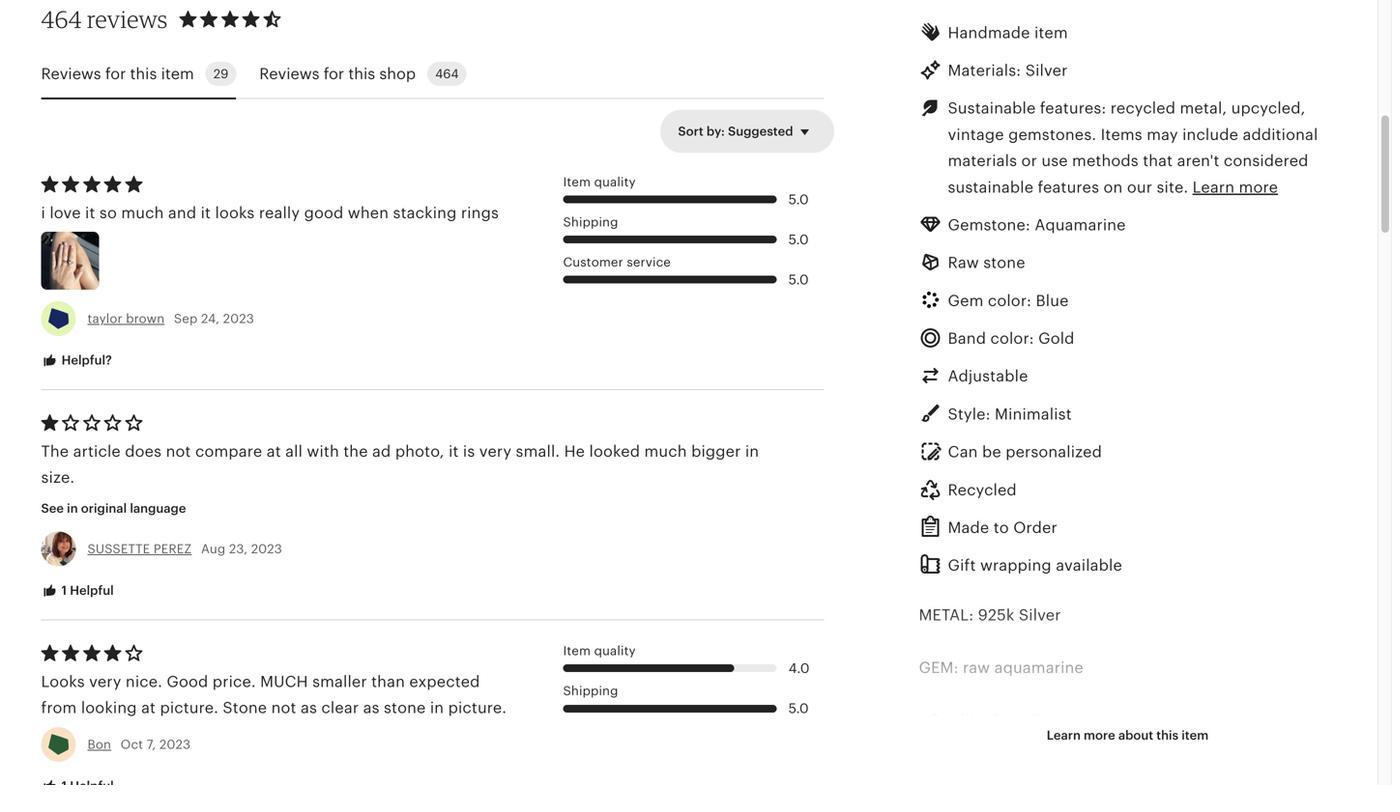 Task type: describe. For each thing, give the bounding box(es) containing it.
personalized
[[1006, 444, 1102, 461]]

the
[[41, 443, 69, 461]]

1 as from the left
[[301, 700, 317, 717]]

464 reviews
[[41, 5, 168, 33]]

i love it so much and it looks really good when stacking rings
[[41, 204, 499, 222]]

sustainable
[[948, 100, 1036, 117]]

style: minimalist
[[948, 406, 1072, 423]]

oct
[[120, 738, 143, 752]]

sussette perez link
[[87, 542, 192, 557]]

the
[[343, 443, 368, 461]]

may
[[1147, 126, 1178, 143]]

sussette
[[87, 542, 150, 557]]

this inside dropdown button
[[1156, 729, 1179, 743]]

band
[[948, 330, 986, 348]]

metal: 925k silver
[[919, 607, 1061, 624]]

0 horizontal spatial it
[[85, 204, 95, 222]]

made to order
[[948, 520, 1058, 537]]

in inside button
[[67, 502, 78, 516]]

love
[[50, 204, 81, 222]]

size.
[[41, 470, 75, 487]]

is
[[463, 443, 475, 461]]

sussette perez aug 23, 2023
[[87, 542, 282, 557]]

color: for blue
[[988, 292, 1032, 310]]

taylor brown link
[[87, 312, 165, 326]]

use
[[1042, 152, 1068, 170]]

and
[[168, 204, 196, 222]]

gold
[[1038, 330, 1075, 348]]

bon
[[87, 738, 111, 752]]

or
[[1021, 152, 1037, 170]]

nice.
[[126, 674, 162, 691]]

rings
[[461, 204, 499, 222]]

this for item
[[130, 65, 157, 82]]

upcycled,
[[1231, 100, 1306, 117]]

recycled
[[948, 482, 1017, 499]]

wrapping
[[980, 558, 1052, 575]]

made
[[948, 520, 989, 537]]

for for shop
[[324, 65, 344, 82]]

so
[[99, 204, 117, 222]]

bon link
[[87, 738, 111, 752]]

by:
[[707, 124, 725, 139]]

2 5.0 from the top
[[789, 232, 809, 247]]

customer service
[[563, 255, 671, 270]]

gemstone
[[1030, 712, 1108, 730]]

quality for looks very nice.  good price.  much smaller than expected from looking at picture.  stone not as clear as stone in picture.
[[594, 644, 636, 659]]

suggested
[[728, 124, 793, 139]]

1 helpful
[[58, 584, 114, 598]]

color: for gold
[[990, 330, 1034, 348]]

•
[[919, 712, 924, 730]]

see in original language button
[[27, 491, 201, 526]]

with
[[307, 443, 339, 461]]

expected
[[409, 674, 480, 691]]

small.
[[516, 443, 560, 461]]

materials: silver
[[948, 62, 1068, 79]]

learn more
[[1193, 179, 1278, 196]]

i
[[41, 204, 45, 222]]

this for shop
[[348, 65, 375, 82]]

see
[[41, 502, 64, 516]]

it inside 'the article does not compare at all with the ad photo, it is very small. he looked much bigger in size.'
[[449, 443, 459, 461]]

24,
[[201, 312, 220, 326]]

stone inside looks very nice.  good price.  much smaller than expected from looking at picture.  stone not as clear as stone in picture.
[[384, 700, 426, 717]]

perez
[[154, 542, 192, 557]]

really
[[259, 204, 300, 222]]

2 picture. from the left
[[448, 700, 507, 717]]

metal:
[[919, 607, 974, 624]]

much
[[260, 674, 308, 691]]

clear
[[321, 700, 359, 717]]

1
[[62, 584, 67, 598]]

2 as from the left
[[363, 700, 380, 717]]

7,
[[147, 738, 156, 752]]

all
[[285, 443, 303, 461]]

article
[[73, 443, 121, 461]]

features:
[[1040, 100, 1106, 117]]

reviews for this shop
[[259, 65, 416, 82]]

not inside looks very nice.  good price.  much smaller than expected from looking at picture.  stone not as clear as stone in picture.
[[271, 700, 296, 717]]

stone
[[223, 700, 267, 717]]

shipping for looks very nice.  good price.  much smaller than expected from looking at picture.  stone not as clear as stone in picture.
[[563, 685, 618, 699]]

very inside 'the article does not compare at all with the ad photo, it is very small. he looked much bigger in size.'
[[479, 443, 512, 461]]

site.
[[1157, 179, 1188, 196]]

shipping for i love it so much and it looks really good when stacking rings
[[563, 215, 618, 230]]

0 vertical spatial silver
[[1025, 62, 1068, 79]]

language
[[130, 502, 186, 516]]

smaller
[[312, 674, 367, 691]]

the article does not compare at all with the ad photo, it is very small. he looked much bigger in size.
[[41, 443, 759, 487]]

looked
[[589, 443, 640, 461]]

style:
[[948, 406, 991, 423]]

sort
[[678, 124, 704, 139]]

item for looks very nice.  good price.  much smaller than expected from looking at picture.  stone not as clear as stone in picture.
[[563, 644, 591, 659]]

1 helpful button
[[27, 574, 128, 610]]

view details of this review photo by taylor brown image
[[41, 232, 99, 290]]

looks very nice.  good price.  much smaller than expected from looking at picture.  stone not as clear as stone in picture.
[[41, 674, 507, 717]]

at inside looks very nice.  good price.  much smaller than expected from looking at picture.  stone not as clear as stone in picture.
[[141, 700, 156, 717]]

good
[[167, 674, 208, 691]]

original
[[81, 502, 127, 516]]

handmade item
[[948, 24, 1068, 41]]

available
[[1056, 558, 1122, 575]]

sustainable
[[948, 179, 1034, 196]]

service
[[627, 255, 671, 270]]

items
[[1101, 126, 1143, 143]]

gemstone:
[[948, 217, 1031, 234]]



Task type: locate. For each thing, give the bounding box(es) containing it.
learn inside dropdown button
[[1047, 729, 1081, 743]]

0 horizontal spatial for
[[105, 65, 126, 82]]

464 left reviews
[[41, 5, 82, 33]]

gem
[[948, 292, 984, 310]]

item for i love it so much and it looks really good when stacking rings
[[563, 175, 591, 189]]

much right so
[[121, 204, 164, 222]]

1 horizontal spatial picture.
[[448, 700, 507, 717]]

as left clear
[[301, 700, 317, 717]]

item left 29
[[161, 65, 194, 82]]

ad
[[372, 443, 391, 461]]

2023
[[223, 312, 254, 326], [251, 542, 282, 557], [159, 738, 191, 752]]

0 horizontal spatial not
[[166, 443, 191, 461]]

1 vertical spatial in
[[67, 502, 78, 516]]

good
[[304, 204, 344, 222]]

that
[[1143, 152, 1173, 170]]

more
[[1239, 179, 1278, 196], [1084, 729, 1115, 743]]

quality
[[594, 175, 636, 189], [594, 644, 636, 659]]

2 vertical spatial 2023
[[159, 738, 191, 752]]

blue
[[1036, 292, 1069, 310]]

2 quality from the top
[[594, 644, 636, 659]]

order
[[1013, 520, 1058, 537]]

in
[[745, 443, 759, 461], [67, 502, 78, 516], [430, 700, 444, 717]]

looks
[[215, 204, 255, 222]]

metal,
[[1180, 100, 1227, 117]]

2 for from the left
[[324, 65, 344, 82]]

1 picture. from the left
[[160, 700, 219, 717]]

1 5.0 from the top
[[789, 192, 809, 207]]

0 horizontal spatial learn
[[1047, 729, 1081, 743]]

this right about
[[1156, 729, 1179, 743]]

2023 right "24,"
[[223, 312, 254, 326]]

925k
[[978, 607, 1015, 624]]

29
[[213, 67, 228, 81]]

464 right the shop
[[435, 67, 459, 81]]

tab list containing reviews for this item
[[41, 50, 824, 100]]

0 horizontal spatial more
[[1084, 729, 1115, 743]]

stacking
[[393, 204, 457, 222]]

0 horizontal spatial stone
[[384, 700, 426, 717]]

1 horizontal spatial very
[[479, 443, 512, 461]]

0 vertical spatial learn
[[1193, 179, 1235, 196]]

sort by: suggested
[[678, 124, 793, 139]]

in for the article does not compare at all with the ad photo, it is very small. he looked much bigger in size.
[[745, 443, 759, 461]]

1 vertical spatial 2023
[[251, 542, 282, 557]]

adjustable
[[948, 368, 1028, 385]]

color: down gem color: blue
[[990, 330, 1034, 348]]

learn down aren't at the top of the page
[[1193, 179, 1235, 196]]

2 item from the top
[[563, 644, 591, 659]]

more for learn more about this item
[[1084, 729, 1115, 743]]

reviews
[[87, 5, 168, 33]]

item quality for looks very nice.  good price.  much smaller than expected from looking at picture.  stone not as clear as stone in picture.
[[563, 644, 636, 659]]

taylor
[[87, 312, 122, 326]]

gemstone: aquamarine
[[948, 217, 1126, 234]]

it left so
[[85, 204, 95, 222]]

item inside dropdown button
[[1182, 729, 1209, 743]]

0 horizontal spatial as
[[301, 700, 317, 717]]

does
[[125, 443, 162, 461]]

this left the shop
[[348, 65, 375, 82]]

considered
[[1224, 152, 1309, 170]]

gift
[[948, 558, 976, 575]]

very right is
[[479, 443, 512, 461]]

1 horizontal spatial for
[[324, 65, 344, 82]]

this down reviews
[[130, 65, 157, 82]]

1 vertical spatial shipping
[[563, 685, 618, 699]]

1 vertical spatial item
[[161, 65, 194, 82]]

0 vertical spatial in
[[745, 443, 759, 461]]

1 vertical spatial silver
[[1019, 607, 1061, 624]]

item quality
[[563, 175, 636, 189], [563, 644, 636, 659]]

1 horizontal spatial it
[[201, 204, 211, 222]]

more left about
[[1084, 729, 1115, 743]]

2 vertical spatial item
[[1182, 729, 1209, 743]]

silver
[[1025, 62, 1068, 79], [1019, 607, 1061, 624]]

not inside 'the article does not compare at all with the ad photo, it is very small. he looked much bigger in size.'
[[166, 443, 191, 461]]

picture. down expected
[[448, 700, 507, 717]]

2023 right 7,
[[159, 738, 191, 752]]

raw stone
[[948, 254, 1025, 272]]

0 vertical spatial item
[[1034, 24, 1068, 41]]

2 shipping from the top
[[563, 685, 618, 699]]

this
[[130, 65, 157, 82], [348, 65, 375, 82], [1156, 729, 1179, 743]]

2 item quality from the top
[[563, 644, 636, 659]]

1 horizontal spatial more
[[1239, 179, 1278, 196]]

methods
[[1072, 152, 1139, 170]]

sort by: suggested button
[[663, 111, 831, 152]]

0 horizontal spatial in
[[67, 502, 78, 516]]

in right see
[[67, 502, 78, 516]]

5.0
[[789, 192, 809, 207], [789, 232, 809, 247], [789, 272, 809, 288], [789, 701, 809, 717]]

color:
[[988, 292, 1032, 310], [990, 330, 1034, 348]]

1 horizontal spatial stone
[[983, 254, 1025, 272]]

it right and
[[201, 204, 211, 222]]

sep
[[174, 312, 198, 326]]

not down much
[[271, 700, 296, 717]]

0 vertical spatial not
[[166, 443, 191, 461]]

very up looking
[[89, 674, 121, 691]]

quality for i love it so much and it looks really good when stacking rings
[[594, 175, 636, 189]]

see in original language
[[41, 502, 186, 516]]

1 horizontal spatial not
[[271, 700, 296, 717]]

vintage
[[948, 126, 1004, 143]]

raw
[[948, 254, 979, 272]]

reviews for reviews for this item
[[41, 65, 101, 82]]

more for learn more
[[1239, 179, 1278, 196]]

silver up features:
[[1025, 62, 1068, 79]]

aren't
[[1177, 152, 1220, 170]]

2 vertical spatial in
[[430, 700, 444, 717]]

1 item from the top
[[563, 175, 591, 189]]

much left bigger
[[644, 443, 687, 461]]

1 item quality from the top
[[563, 175, 636, 189]]

gem color: blue
[[948, 292, 1069, 310]]

at left 'all'
[[267, 443, 281, 461]]

in for looks very nice.  good price.  much smaller than expected from looking at picture.  stone not as clear as stone in picture.
[[430, 700, 444, 717]]

1 horizontal spatial as
[[363, 700, 380, 717]]

include
[[1182, 126, 1238, 143]]

picture. down good
[[160, 700, 219, 717]]

gem:
[[919, 660, 959, 677]]

item up materials: silver
[[1034, 24, 1068, 41]]

2023 for taylor brown sep 24, 2023
[[223, 312, 254, 326]]

2 horizontal spatial item
[[1182, 729, 1209, 743]]

free
[[993, 712, 1026, 730]]

0 vertical spatial item
[[563, 175, 591, 189]]

about
[[1118, 729, 1153, 743]]

1 shipping from the top
[[563, 215, 618, 230]]

as down "than"
[[363, 700, 380, 717]]

learn more about this item button
[[1032, 719, 1223, 754]]

not right does
[[166, 443, 191, 461]]

shop
[[379, 65, 416, 82]]

1 for from the left
[[105, 65, 126, 82]]

aquamarine
[[994, 660, 1084, 677]]

our
[[1127, 179, 1152, 196]]

0 horizontal spatial this
[[130, 65, 157, 82]]

for down 464 reviews
[[105, 65, 126, 82]]

1 horizontal spatial at
[[267, 443, 281, 461]]

0 vertical spatial very
[[479, 443, 512, 461]]

1 vertical spatial item
[[563, 644, 591, 659]]

2 reviews from the left
[[259, 65, 319, 82]]

item
[[563, 175, 591, 189], [563, 644, 591, 659]]

handmade
[[948, 24, 1030, 41]]

can be personalized
[[948, 444, 1102, 461]]

for left the shop
[[324, 65, 344, 82]]

color: up band color: gold
[[988, 292, 1032, 310]]

item right about
[[1182, 729, 1209, 743]]

2023 right 23,
[[251, 542, 282, 557]]

gemstones.
[[1008, 126, 1097, 143]]

more inside dropdown button
[[1084, 729, 1115, 743]]

learn right the 'free'
[[1047, 729, 1081, 743]]

1 horizontal spatial 464
[[435, 67, 459, 81]]

0 vertical spatial item quality
[[563, 175, 636, 189]]

stone up gem color: blue
[[983, 254, 1025, 272]]

1 reviews from the left
[[41, 65, 101, 82]]

4 5.0 from the top
[[789, 701, 809, 717]]

0 vertical spatial 464
[[41, 5, 82, 33]]

2 horizontal spatial in
[[745, 443, 759, 461]]

gem: raw aquamarine
[[919, 660, 1084, 677]]

minimalist
[[995, 406, 1072, 423]]

1 horizontal spatial reviews
[[259, 65, 319, 82]]

reviews down 464 reviews
[[41, 65, 101, 82]]

it left is
[[449, 443, 459, 461]]

can
[[948, 444, 978, 461]]

0 vertical spatial shipping
[[563, 215, 618, 230]]

bon oct 7, 2023
[[87, 738, 191, 752]]

learn more link
[[1193, 179, 1278, 196]]

item
[[1034, 24, 1068, 41], [161, 65, 194, 82], [1182, 729, 1209, 743]]

3 5.0 from the top
[[789, 272, 809, 288]]

2 horizontal spatial this
[[1156, 729, 1179, 743]]

1 vertical spatial very
[[89, 674, 121, 691]]

reviews right 29
[[259, 65, 319, 82]]

item quality for i love it so much and it looks really good when stacking rings
[[563, 175, 636, 189]]

in down expected
[[430, 700, 444, 717]]

0 horizontal spatial reviews
[[41, 65, 101, 82]]

in right bigger
[[745, 443, 759, 461]]

more down considered
[[1239, 179, 1278, 196]]

stone down "than"
[[384, 700, 426, 717]]

1 quality from the top
[[594, 175, 636, 189]]

sustainable features: recycled metal, upcycled, vintage gemstones. items may include additional materials or use methods that aren't considered sustainable features on our site.
[[948, 100, 1318, 196]]

1 vertical spatial item quality
[[563, 644, 636, 659]]

1 horizontal spatial this
[[348, 65, 375, 82]]

1 horizontal spatial much
[[644, 443, 687, 461]]

in inside 'the article does not compare at all with the ad photo, it is very small. he looked much bigger in size.'
[[745, 443, 759, 461]]

silver right the "925k"
[[1019, 607, 1061, 624]]

be
[[982, 444, 1001, 461]]

in inside looks very nice.  good price.  much smaller than expected from looking at picture.  stone not as clear as stone in picture.
[[430, 700, 444, 717]]

0 horizontal spatial very
[[89, 674, 121, 691]]

at down the nice.
[[141, 700, 156, 717]]

reviews for reviews for this shop
[[259, 65, 319, 82]]

very
[[479, 443, 512, 461], [89, 674, 121, 691]]

1 vertical spatial not
[[271, 700, 296, 717]]

materials
[[948, 152, 1017, 170]]

as
[[301, 700, 317, 717], [363, 700, 380, 717]]

1 vertical spatial learn
[[1047, 729, 1081, 743]]

2 horizontal spatial it
[[449, 443, 459, 461]]

1 vertical spatial much
[[644, 443, 687, 461]]

gift wrapping available
[[948, 558, 1122, 575]]

0 horizontal spatial picture.
[[160, 700, 219, 717]]

0 vertical spatial much
[[121, 204, 164, 222]]

0 vertical spatial more
[[1239, 179, 1278, 196]]

tab list
[[41, 50, 824, 100]]

464
[[41, 5, 82, 33], [435, 67, 459, 81]]

1 horizontal spatial item
[[1034, 24, 1068, 41]]

1 vertical spatial color:
[[990, 330, 1034, 348]]

0 horizontal spatial 464
[[41, 5, 82, 33]]

very inside looks very nice.  good price.  much smaller than expected from looking at picture.  stone not as clear as stone in picture.
[[89, 674, 121, 691]]

0 vertical spatial 2023
[[223, 312, 254, 326]]

reviews
[[41, 65, 101, 82], [259, 65, 319, 82]]

1 vertical spatial 464
[[435, 67, 459, 81]]

0 vertical spatial color:
[[988, 292, 1032, 310]]

0 vertical spatial stone
[[983, 254, 1025, 272]]

for for item
[[105, 65, 126, 82]]

0 horizontal spatial at
[[141, 700, 156, 717]]

at inside 'the article does not compare at all with the ad photo, it is very small. he looked much bigger in size.'
[[267, 443, 281, 461]]

0 horizontal spatial much
[[121, 204, 164, 222]]

much inside 'the article does not compare at all with the ad photo, it is very small. he looked much bigger in size.'
[[644, 443, 687, 461]]

when
[[348, 204, 389, 222]]

0 vertical spatial at
[[267, 443, 281, 461]]

looking
[[81, 700, 137, 717]]

464 for 464 reviews
[[41, 5, 82, 33]]

taylor brown sep 24, 2023
[[87, 312, 254, 326]]

1 vertical spatial quality
[[594, 644, 636, 659]]

stone
[[983, 254, 1025, 272], [384, 700, 426, 717]]

aug
[[201, 542, 226, 557]]

464 for 464
[[435, 67, 459, 81]]

learn for learn more
[[1193, 179, 1235, 196]]

1 horizontal spatial learn
[[1193, 179, 1235, 196]]

customer
[[563, 255, 623, 270]]

1 vertical spatial more
[[1084, 729, 1115, 743]]

1 horizontal spatial in
[[430, 700, 444, 717]]

learn for learn more about this item
[[1047, 729, 1081, 743]]

aquamarine
[[1035, 217, 1126, 234]]

0 vertical spatial quality
[[594, 175, 636, 189]]

1 vertical spatial at
[[141, 700, 156, 717]]

1 vertical spatial stone
[[384, 700, 426, 717]]

0 horizontal spatial item
[[161, 65, 194, 82]]

2023 for sussette perez aug 23, 2023
[[251, 542, 282, 557]]



Task type: vqa. For each thing, say whether or not it's contained in the screenshot.
right not
yes



